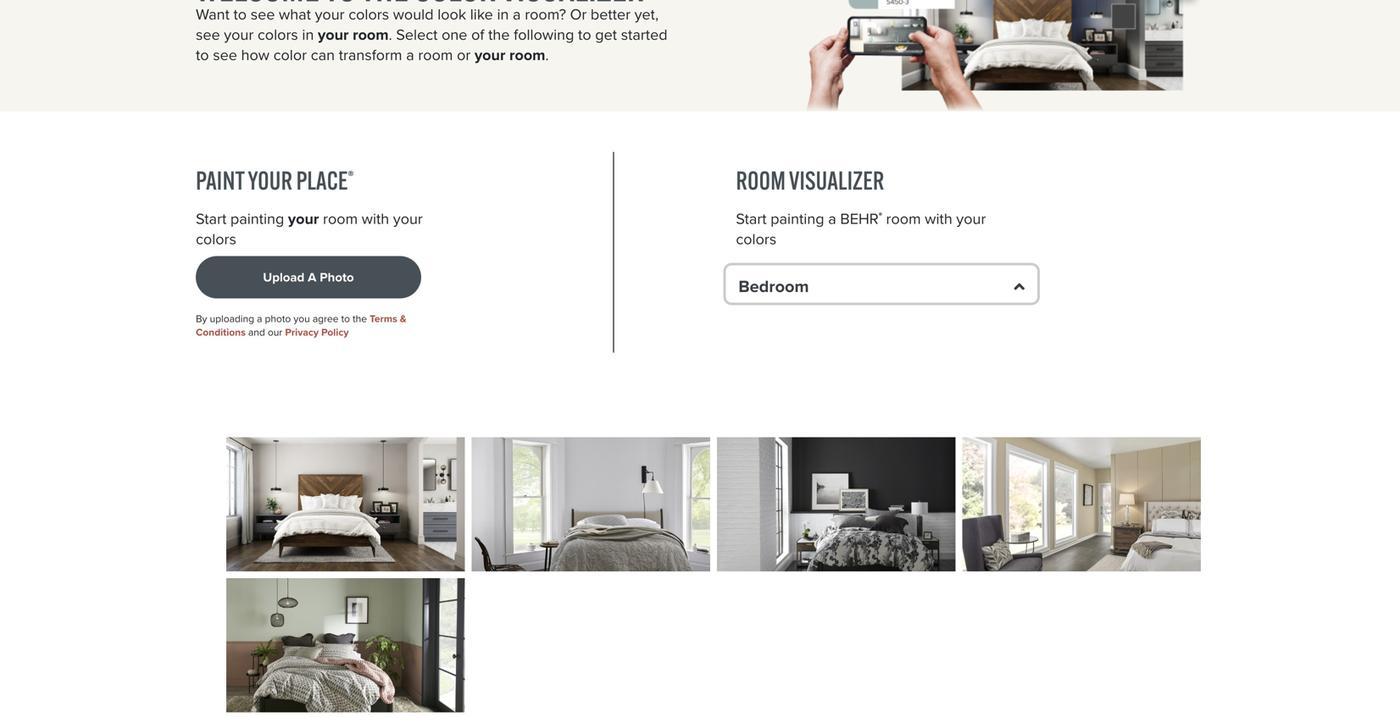 Task type: vqa. For each thing, say whether or not it's contained in the screenshot.
® to the bottom
yes



Task type: describe. For each thing, give the bounding box(es) containing it.
terms
[[370, 312, 397, 327]]

1 vertical spatial the
[[353, 312, 367, 327]]

1 horizontal spatial .
[[545, 44, 549, 66]]

room right behr
[[886, 208, 921, 230]]

room with your colors for paint your place
[[196, 208, 423, 251]]

a inside want to see what your colors would look like in a room? or better yet, see your colors in
[[513, 3, 521, 25]]

a left behr
[[828, 208, 836, 230]]

1 horizontal spatial in
[[497, 3, 509, 25]]

colors up bedroom
[[736, 228, 777, 251]]

photo
[[320, 268, 354, 287]]

room inside . select one of the following to get started to see how color can transform a room or
[[418, 44, 453, 66]]

® inside start painting a behr ®
[[879, 211, 882, 222]]

by uploading a photo you agree to the
[[196, 312, 370, 327]]

start painting a behr ®
[[736, 208, 882, 230]]

. inside . select one of the following to get started to see how color can transform a room or
[[389, 23, 392, 46]]

photo
[[265, 312, 291, 327]]

paint your place ®
[[196, 165, 354, 196]]

visualizer logo image
[[799, 0, 1204, 112]]

what
[[279, 3, 311, 25]]

want to see what your colors would look like in a room? or better yet, see your colors in
[[196, 3, 659, 46]]

can
[[311, 44, 335, 66]]

policy
[[321, 325, 349, 340]]

privacy
[[285, 325, 319, 340]]

painting for paint your place
[[230, 208, 284, 230]]

like
[[470, 3, 493, 25]]

start for room visualizer
[[736, 208, 767, 230]]

with for room visualizer
[[925, 208, 952, 230]]

bedroom button
[[723, 263, 1040, 306]]

following
[[514, 23, 574, 46]]

a left photo
[[257, 312, 262, 327]]

room down place
[[323, 208, 358, 230]]

bedroom
[[739, 274, 809, 299]]

to down want
[[196, 44, 209, 66]]

painting for room visualizer
[[771, 208, 824, 230]]

a inside . select one of the following to get started to see how color can transform a room or
[[406, 44, 414, 66]]

uploading
[[210, 312, 254, 327]]

want
[[196, 3, 230, 25]]

upload a photo button
[[196, 256, 421, 299]]

room with your colors for room visualizer
[[736, 208, 986, 251]]

room left select
[[353, 23, 389, 46]]

. select one of the following to get started to see how color can transform a room or
[[196, 23, 668, 66]]

the inside . select one of the following to get started to see how color can transform a room or
[[488, 23, 510, 46]]

to inside want to see what your colors would look like in a room? or better yet, see your colors in
[[234, 3, 247, 25]]

place
[[296, 165, 348, 196]]

see inside . select one of the following to get started to see how color can transform a room or
[[213, 44, 237, 66]]

with for paint your place
[[362, 208, 389, 230]]

visualizer
[[789, 165, 884, 196]]

conditions
[[196, 325, 246, 340]]



Task type: locate. For each thing, give the bounding box(es) containing it.
room with your colors
[[196, 208, 423, 251], [736, 208, 986, 251]]

the
[[488, 23, 510, 46], [353, 312, 367, 327]]

our
[[268, 325, 282, 340]]

or
[[570, 3, 587, 25]]

a right transform
[[406, 44, 414, 66]]

1 vertical spatial ®
[[879, 211, 882, 222]]

. left select
[[389, 23, 392, 46]]

&
[[400, 312, 407, 327]]

a inside "button"
[[308, 268, 317, 287]]

room
[[353, 23, 389, 46], [418, 44, 453, 66], [509, 44, 545, 66], [323, 208, 358, 230], [886, 208, 921, 230]]

2 room with your colors from the left
[[736, 208, 986, 251]]

0 horizontal spatial the
[[353, 312, 367, 327]]

1 horizontal spatial painting
[[771, 208, 824, 230]]

® inside "paint your place ®"
[[348, 167, 354, 186]]

look
[[438, 3, 466, 25]]

room with your colors up upload a photo
[[196, 208, 423, 251]]

room down room?
[[509, 44, 545, 66]]

in
[[497, 3, 509, 25], [302, 23, 314, 46]]

yet,
[[635, 3, 659, 25]]

upload a photo
[[263, 268, 354, 287]]

the left terms
[[353, 312, 367, 327]]

0 horizontal spatial ®
[[348, 167, 354, 186]]

painting down your in the left top of the page
[[230, 208, 284, 230]]

start painting your
[[196, 208, 319, 230]]

how
[[241, 44, 269, 66]]

the right of
[[488, 23, 510, 46]]

by
[[196, 312, 207, 327]]

0 horizontal spatial room with your colors
[[196, 208, 423, 251]]

painting down room visualizer
[[771, 208, 824, 230]]

start
[[196, 208, 227, 230], [736, 208, 767, 230]]

room left or in the top left of the page
[[418, 44, 453, 66]]

to
[[234, 3, 247, 25], [578, 23, 591, 46], [196, 44, 209, 66], [341, 312, 350, 327]]

1 with from the left
[[362, 208, 389, 230]]

colors up transform
[[349, 3, 389, 25]]

0 horizontal spatial painting
[[230, 208, 284, 230]]

and our privacy policy
[[246, 325, 349, 340]]

® right your in the left top of the page
[[348, 167, 354, 186]]

® down the visualizer
[[879, 211, 882, 222]]

. down room?
[[545, 44, 549, 66]]

1 start from the left
[[196, 208, 227, 230]]

colors
[[349, 3, 389, 25], [258, 23, 298, 46], [196, 228, 236, 251], [736, 228, 777, 251]]

with
[[362, 208, 389, 230], [925, 208, 952, 230]]

see
[[251, 3, 275, 25], [196, 23, 220, 46], [213, 44, 237, 66]]

to right want
[[234, 3, 247, 25]]

start down paint
[[196, 208, 227, 230]]

1 room with your colors from the left
[[196, 208, 423, 251]]

0 horizontal spatial .
[[389, 23, 392, 46]]

2 painting from the left
[[771, 208, 824, 230]]

2 with from the left
[[925, 208, 952, 230]]

of
[[471, 23, 484, 46]]

0 horizontal spatial start
[[196, 208, 227, 230]]

paint
[[196, 165, 244, 196]]

your room
[[318, 23, 389, 46]]

better
[[591, 3, 631, 25]]

1 horizontal spatial the
[[488, 23, 510, 46]]

colors left can at left top
[[258, 23, 298, 46]]

room?
[[525, 3, 566, 25]]

1 painting from the left
[[230, 208, 284, 230]]

painting
[[230, 208, 284, 230], [771, 208, 824, 230]]

transform
[[339, 44, 402, 66]]

1 horizontal spatial start
[[736, 208, 767, 230]]

in right like
[[497, 3, 509, 25]]

would
[[393, 3, 434, 25]]

or
[[457, 44, 471, 66]]

behr
[[840, 208, 879, 230]]

0 vertical spatial the
[[488, 23, 510, 46]]

.
[[389, 23, 392, 46], [545, 44, 549, 66]]

0 horizontal spatial in
[[302, 23, 314, 46]]

to left get on the top left
[[578, 23, 591, 46]]

1 horizontal spatial room with your colors
[[736, 208, 986, 251]]

your
[[315, 3, 345, 25], [224, 23, 254, 46], [318, 23, 349, 46], [475, 44, 506, 66], [288, 208, 319, 230], [393, 208, 423, 230], [956, 208, 986, 230]]

terms & conditions link
[[196, 312, 407, 340]]

your room .
[[475, 44, 549, 66]]

in left your room
[[302, 23, 314, 46]]

colors down paint
[[196, 228, 236, 251]]

room
[[736, 165, 786, 196]]

®
[[348, 167, 354, 186], [879, 211, 882, 222]]

start down room on the top of the page
[[736, 208, 767, 230]]

room with your colors down the visualizer
[[736, 208, 986, 251]]

upload
[[263, 268, 305, 287]]

2 start from the left
[[736, 208, 767, 230]]

a left room?
[[513, 3, 521, 25]]

privacy policy link
[[285, 325, 349, 340]]

to right agree
[[341, 312, 350, 327]]

0 vertical spatial ®
[[348, 167, 354, 186]]

agree
[[313, 312, 339, 327]]

one
[[442, 23, 467, 46]]

select
[[396, 23, 438, 46]]

0 horizontal spatial with
[[362, 208, 389, 230]]

get
[[595, 23, 617, 46]]

a left photo at the top of page
[[308, 268, 317, 287]]

start for paint your place
[[196, 208, 227, 230]]

1 horizontal spatial ®
[[879, 211, 882, 222]]

1 horizontal spatial with
[[925, 208, 952, 230]]

color
[[273, 44, 307, 66]]

you
[[294, 312, 310, 327]]

terms & conditions
[[196, 312, 407, 340]]

your
[[248, 165, 292, 196]]

room visualizer
[[736, 165, 884, 196]]

and
[[248, 325, 265, 340]]

a
[[513, 3, 521, 25], [406, 44, 414, 66], [828, 208, 836, 230], [308, 268, 317, 287], [257, 312, 262, 327]]

started
[[621, 23, 668, 46]]



